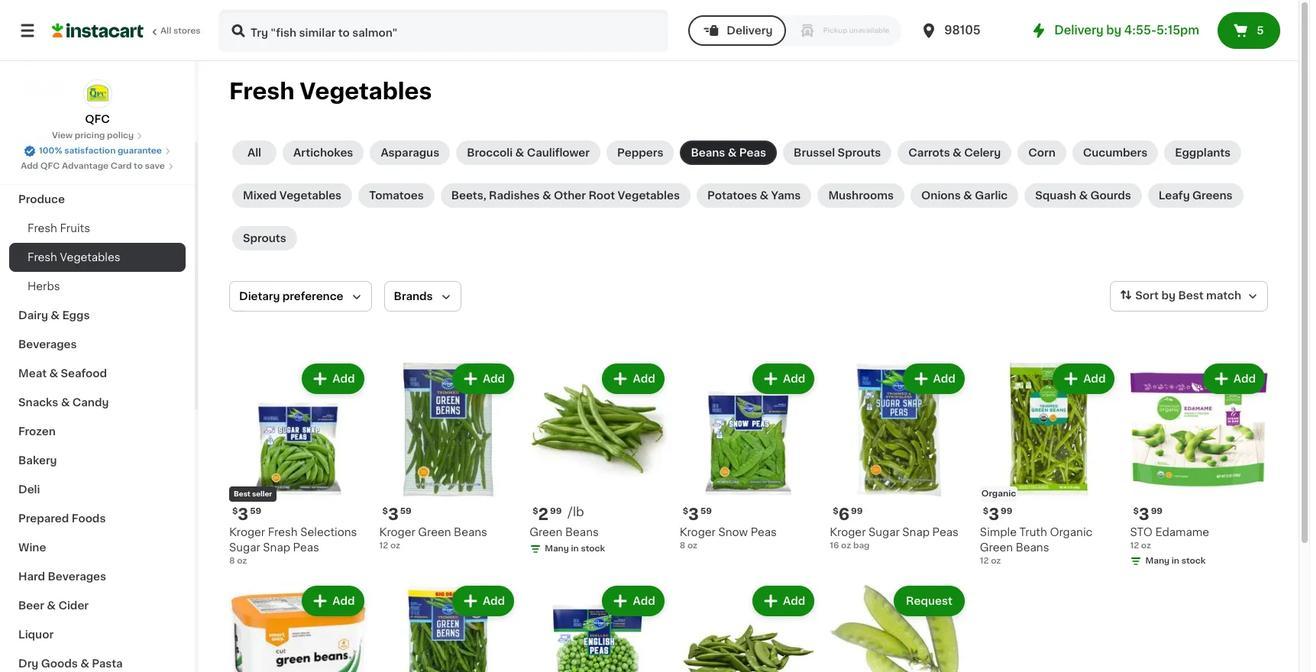 Task type: vqa. For each thing, say whether or not it's contained in the screenshot.
49 within $ 4 49
no



Task type: describe. For each thing, give the bounding box(es) containing it.
vegetables up artichokes
[[300, 80, 432, 102]]

squash & gourds link
[[1025, 183, 1142, 208]]

$ 2 99 /lb
[[533, 506, 584, 522]]

$ 3 99 for simple truth organic green beans
[[983, 506, 1013, 522]]

99 for simple truth organic green beans
[[1001, 507, 1013, 516]]

meat
[[18, 368, 47, 379]]

& for carrots & celery
[[953, 147, 962, 158]]

squash
[[1036, 190, 1077, 201]]

best seller
[[234, 490, 272, 497]]

Search field
[[220, 11, 667, 50]]

1 vertical spatial stock
[[1182, 557, 1206, 565]]

delivery button
[[689, 15, 787, 46]]

98105 button
[[920, 9, 1012, 52]]

beer & cider link
[[9, 592, 186, 621]]

recipes link
[[9, 127, 186, 156]]

3 for simple truth organic green beans
[[989, 506, 1000, 522]]

carrots & celery link
[[898, 141, 1012, 165]]

dairy & eggs link
[[9, 301, 186, 330]]

& for beans & peas
[[728, 147, 737, 158]]

hard beverages
[[18, 572, 106, 582]]

garlic
[[975, 190, 1008, 201]]

stock inside product group
[[581, 545, 605, 553]]

bakery link
[[9, 446, 186, 475]]

to
[[134, 162, 143, 170]]

satisfaction
[[64, 147, 116, 155]]

fresh up herbs in the left of the page
[[28, 252, 57, 263]]

potatoes & yams link
[[697, 183, 812, 208]]

instacart logo image
[[52, 21, 144, 40]]

service type group
[[689, 15, 902, 46]]

dairy
[[18, 310, 48, 321]]

$ 3 59 for kroger green beans
[[383, 506, 412, 522]]

eggplants
[[1176, 147, 1231, 158]]

0 horizontal spatial organic
[[982, 490, 1017, 498]]

12 inside the simple truth organic green beans 12 oz
[[980, 557, 989, 565]]

gourds
[[1091, 190, 1132, 201]]

liquor link
[[9, 621, 186, 650]]

brussel sprouts
[[794, 147, 881, 158]]

brands
[[394, 291, 433, 302]]

6
[[839, 506, 850, 522]]

beans & peas
[[691, 147, 767, 158]]

snow
[[719, 527, 748, 538]]

asparagus link
[[370, 141, 450, 165]]

by for delivery
[[1107, 24, 1122, 36]]

sugar inside kroger sugar snap peas 16 oz bag
[[869, 527, 900, 538]]

celery
[[965, 147, 1001, 158]]

snap inside kroger sugar snap peas 16 oz bag
[[903, 527, 930, 538]]

potatoes & yams
[[708, 190, 801, 201]]

all for all stores
[[160, 27, 171, 35]]

5:15pm
[[1157, 24, 1200, 36]]

98105
[[945, 24, 981, 36]]

broccoli & cauliflower link
[[456, 141, 601, 165]]

oz inside the simple truth organic green beans 12 oz
[[991, 557, 1001, 565]]

stores
[[173, 27, 201, 35]]

meat & seafood
[[18, 368, 107, 379]]

peas inside kroger fresh selections sugar snap peas 8 oz
[[293, 542, 319, 553]]

beans & peas link
[[680, 141, 777, 165]]

& for snacks & candy
[[61, 397, 70, 408]]

$ inside $ 2 99 /lb
[[533, 507, 538, 516]]

onions
[[922, 190, 961, 201]]

edamame
[[1156, 527, 1210, 538]]

$ 6 99
[[833, 506, 863, 522]]

card
[[111, 162, 132, 170]]

fruits
[[60, 223, 90, 234]]

99 for sto edamame
[[1151, 507, 1163, 516]]

sto edamame 12 oz
[[1131, 527, 1210, 550]]

other
[[554, 190, 586, 201]]

dry goods & pasta
[[18, 659, 123, 669]]

sprouts link
[[232, 226, 297, 251]]

buy it again link
[[9, 41, 186, 72]]

pasta
[[92, 659, 123, 669]]

sugar inside kroger fresh selections sugar snap peas 8 oz
[[229, 542, 260, 553]]

green inside product group
[[530, 527, 563, 538]]

fresh inside kroger fresh selections sugar snap peas 8 oz
[[268, 527, 298, 538]]

59 for fresh
[[250, 507, 261, 516]]

many inside product group
[[545, 545, 569, 553]]

& for broccoli & cauliflower
[[516, 147, 524, 158]]

kroger sugar snap peas 16 oz bag
[[830, 527, 959, 550]]

snacks & candy link
[[9, 388, 186, 417]]

100% satisfaction guarantee button
[[24, 142, 171, 157]]

request button
[[896, 587, 964, 615]]

0 vertical spatial sprouts
[[838, 147, 881, 158]]

cucumbers
[[1084, 147, 1148, 158]]

thanksgiving link
[[9, 156, 186, 185]]

5
[[1257, 25, 1264, 36]]

peas inside 'kroger snow peas 8 oz'
[[751, 527, 777, 538]]

truth
[[1020, 527, 1048, 538]]

fresh fruits
[[28, 223, 90, 234]]

1 horizontal spatial in
[[1172, 557, 1180, 565]]

2
[[538, 506, 549, 522]]

kroger for kroger snow peas
[[680, 527, 716, 538]]

root
[[589, 190, 615, 201]]

thanksgiving
[[18, 165, 92, 176]]

mixed
[[243, 190, 277, 201]]

leafy greens
[[1159, 190, 1233, 201]]

lists
[[43, 82, 69, 92]]

leafy greens link
[[1149, 183, 1244, 208]]

8 inside kroger fresh selections sugar snap peas 8 oz
[[229, 557, 235, 565]]

& for onions & garlic
[[964, 190, 973, 201]]

simple truth organic green beans 12 oz
[[980, 527, 1093, 565]]

& left other
[[543, 190, 552, 201]]

buy
[[43, 51, 64, 62]]

radishes
[[489, 190, 540, 201]]

asparagus
[[381, 147, 440, 158]]

kroger for kroger fresh selections sugar snap peas
[[229, 527, 265, 538]]

liquor
[[18, 630, 54, 640]]

many in stock inside product group
[[545, 545, 605, 553]]

59 for snow
[[701, 507, 712, 516]]

59 for green
[[400, 507, 412, 516]]

1 horizontal spatial many in stock
[[1146, 557, 1206, 565]]

view pricing policy
[[52, 131, 134, 140]]

$ 3 59 for kroger fresh selections sugar snap peas
[[232, 506, 261, 522]]

hard beverages link
[[9, 562, 186, 592]]

potatoes
[[708, 190, 757, 201]]

frozen
[[18, 426, 56, 437]]

& for potatoes & yams
[[760, 190, 769, 201]]

3 for kroger fresh selections sugar snap peas
[[238, 506, 249, 522]]

1 horizontal spatial qfc
[[85, 114, 110, 125]]

kroger for kroger sugar snap peas
[[830, 527, 866, 538]]

simple
[[980, 527, 1017, 538]]

prepared
[[18, 514, 69, 524]]

organic inside the simple truth organic green beans 12 oz
[[1050, 527, 1093, 538]]

$ for kroger green beans
[[383, 507, 388, 516]]

peas inside kroger sugar snap peas 16 oz bag
[[933, 527, 959, 538]]

beets,
[[451, 190, 487, 201]]

8 inside 'kroger snow peas 8 oz'
[[680, 542, 686, 550]]

add inside "link"
[[21, 162, 38, 170]]

broccoli
[[467, 147, 513, 158]]

3 for kroger green beans
[[388, 506, 399, 522]]

all link
[[232, 141, 277, 165]]

vegetables down peppers link
[[618, 190, 680, 201]]

prepared foods
[[18, 514, 106, 524]]

kroger for kroger green beans
[[379, 527, 416, 538]]

sort
[[1136, 291, 1159, 301]]

$ 3 99 for sto edamame
[[1134, 506, 1163, 522]]

Best match Sort by field
[[1111, 281, 1269, 312]]

beans inside kroger green beans 12 oz
[[454, 527, 488, 538]]

product group containing 6
[[830, 361, 968, 552]]



Task type: locate. For each thing, give the bounding box(es) containing it.
1 vertical spatial many
[[1146, 557, 1170, 565]]

fresh vegetables link
[[9, 243, 186, 272]]

100% satisfaction guarantee
[[39, 147, 162, 155]]

recipes
[[18, 136, 63, 147]]

brussel
[[794, 147, 835, 158]]

product group containing request
[[830, 583, 968, 673]]

3 $ 3 59 from the left
[[683, 506, 712, 522]]

$ up 16 at the bottom right of the page
[[833, 507, 839, 516]]

2 horizontal spatial 12
[[1131, 542, 1140, 550]]

7 $ from the left
[[1134, 507, 1139, 516]]

$ up 'kroger snow peas 8 oz'
[[683, 507, 689, 516]]

artichokes link
[[283, 141, 364, 165]]

organic up simple
[[982, 490, 1017, 498]]

eggplants link
[[1165, 141, 1242, 165]]

$ 3 99 up the sto at right
[[1134, 506, 1163, 522]]

0 horizontal spatial best
[[234, 490, 251, 497]]

0 vertical spatial stock
[[581, 545, 605, 553]]

dietary preference
[[239, 291, 344, 302]]

1 horizontal spatial organic
[[1050, 527, 1093, 538]]

0 vertical spatial snap
[[903, 527, 930, 538]]

1 vertical spatial 8
[[229, 557, 235, 565]]

policy
[[107, 131, 134, 140]]

0 vertical spatial many in stock
[[545, 545, 605, 553]]

kroger right selections
[[379, 527, 416, 538]]

0 vertical spatial qfc
[[85, 114, 110, 125]]

peppers
[[618, 147, 664, 158]]

1 horizontal spatial sprouts
[[838, 147, 881, 158]]

0 horizontal spatial $ 3 59
[[232, 506, 261, 522]]

$ for simple truth organic green beans
[[983, 507, 989, 516]]

product group
[[229, 361, 367, 568], [379, 361, 518, 552], [530, 361, 668, 558], [680, 361, 818, 552], [830, 361, 968, 552], [980, 361, 1118, 568], [1131, 361, 1269, 571], [229, 583, 367, 673], [379, 583, 518, 673], [530, 583, 668, 673], [680, 583, 818, 673], [830, 583, 968, 673]]

1 horizontal spatial best
[[1179, 291, 1204, 301]]

all for all
[[248, 147, 261, 158]]

12 inside kroger green beans 12 oz
[[379, 542, 388, 550]]

product group containing 2
[[530, 361, 668, 558]]

1 horizontal spatial $ 3 99
[[1134, 506, 1163, 522]]

in inside product group
[[571, 545, 579, 553]]

2 kroger from the left
[[830, 527, 866, 538]]

peas down selections
[[293, 542, 319, 553]]

fresh down seller
[[268, 527, 298, 538]]

1 59 from the left
[[250, 507, 261, 516]]

sugar
[[869, 527, 900, 538], [229, 542, 260, 553]]

bag
[[854, 542, 870, 550]]

1 horizontal spatial by
[[1162, 291, 1176, 301]]

0 vertical spatial many
[[545, 545, 569, 553]]

candy
[[72, 397, 109, 408]]

3 for kroger snow peas
[[689, 506, 699, 522]]

$ 3 99 up simple
[[983, 506, 1013, 522]]

0 vertical spatial beverages
[[18, 339, 77, 350]]

0 horizontal spatial stock
[[581, 545, 605, 553]]

3 kroger from the left
[[379, 527, 416, 538]]

beverages
[[18, 339, 77, 350], [48, 572, 106, 582]]

0 vertical spatial best
[[1179, 291, 1204, 301]]

delivery for delivery by 4:55-5:15pm
[[1055, 24, 1104, 36]]

beans inside the simple truth organic green beans 12 oz
[[1016, 542, 1050, 553]]

1 vertical spatial fresh vegetables
[[28, 252, 120, 263]]

beans inside product group
[[566, 527, 599, 538]]

buy it again
[[43, 51, 107, 62]]

best for best seller
[[234, 490, 251, 497]]

99
[[550, 507, 562, 516], [851, 507, 863, 516], [1001, 507, 1013, 516], [1151, 507, 1163, 516]]

2 horizontal spatial $ 3 59
[[683, 506, 712, 522]]

sprouts up mushrooms link
[[838, 147, 881, 158]]

qfc link
[[83, 79, 112, 127]]

& left celery
[[953, 147, 962, 158]]

seafood
[[61, 368, 107, 379]]

all inside all "link"
[[248, 147, 261, 158]]

1 horizontal spatial delivery
[[1055, 24, 1104, 36]]

sort by
[[1136, 291, 1176, 301]]

0 vertical spatial sugar
[[869, 527, 900, 538]]

& for beer & cider
[[47, 601, 56, 611]]

add qfc advantage card to save
[[21, 162, 165, 170]]

1 vertical spatial qfc
[[40, 162, 60, 170]]

oz inside 'kroger snow peas 8 oz'
[[688, 542, 698, 550]]

by inside field
[[1162, 291, 1176, 301]]

delivery inside button
[[727, 25, 773, 36]]

oz inside kroger sugar snap peas 16 oz bag
[[842, 542, 852, 550]]

$ 3 59 down best seller
[[232, 506, 261, 522]]

2 $ 3 99 from the left
[[1134, 506, 1163, 522]]

1 $ 3 59 from the left
[[232, 506, 261, 522]]

qfc inside "link"
[[40, 162, 60, 170]]

& left pasta
[[80, 659, 89, 669]]

4 3 from the left
[[989, 506, 1000, 522]]

all stores
[[160, 27, 201, 35]]

1 vertical spatial best
[[234, 490, 251, 497]]

1 horizontal spatial snap
[[903, 527, 930, 538]]

0 vertical spatial organic
[[982, 490, 1017, 498]]

peas left simple
[[933, 527, 959, 538]]

beverages up cider
[[48, 572, 106, 582]]

1 horizontal spatial $ 3 59
[[383, 506, 412, 522]]

oz inside kroger green beans 12 oz
[[390, 542, 401, 550]]

sugar down best seller
[[229, 542, 260, 553]]

brands button
[[384, 281, 461, 312]]

2 horizontal spatial 59
[[701, 507, 712, 516]]

artichokes
[[293, 147, 353, 158]]

add
[[21, 162, 38, 170], [333, 374, 355, 384], [483, 374, 505, 384], [633, 374, 655, 384], [783, 374, 806, 384], [934, 374, 956, 384], [1084, 374, 1106, 384], [1234, 374, 1256, 384], [333, 596, 355, 606], [483, 596, 505, 606], [633, 596, 655, 606], [783, 596, 806, 606]]

by for sort
[[1162, 291, 1176, 301]]

snap inside kroger fresh selections sugar snap peas 8 oz
[[263, 542, 290, 553]]

2 99 from the left
[[851, 507, 863, 516]]

green inside kroger green beans 12 oz
[[418, 527, 451, 538]]

1 vertical spatial beverages
[[48, 572, 106, 582]]

1 3 from the left
[[238, 506, 249, 522]]

onions & garlic
[[922, 190, 1008, 201]]

produce link
[[9, 185, 186, 214]]

$ up green beans
[[533, 507, 538, 516]]

0 vertical spatial in
[[571, 545, 579, 553]]

kroger inside kroger green beans 12 oz
[[379, 527, 416, 538]]

peas
[[740, 147, 767, 158], [933, 527, 959, 538], [751, 527, 777, 538], [293, 542, 319, 553]]

vegetables inside "link"
[[279, 190, 342, 201]]

3 99 from the left
[[1001, 507, 1013, 516]]

$ up simple
[[983, 507, 989, 516]]

best left match
[[1179, 291, 1204, 301]]

squash & gourds
[[1036, 190, 1132, 201]]

in down green beans
[[571, 545, 579, 553]]

5 $ from the left
[[683, 507, 689, 516]]

0 horizontal spatial fresh vegetables
[[28, 252, 120, 263]]

selections
[[300, 527, 357, 538]]

59 up 'kroger snow peas 8 oz'
[[701, 507, 712, 516]]

1 vertical spatial sprouts
[[243, 233, 286, 244]]

1 horizontal spatial all
[[248, 147, 261, 158]]

3 up kroger green beans 12 oz at the bottom of the page
[[388, 506, 399, 522]]

1 vertical spatial sugar
[[229, 542, 260, 553]]

12 inside sto edamame 12 oz
[[1131, 542, 1140, 550]]

sprouts
[[838, 147, 881, 158], [243, 233, 286, 244]]

best left seller
[[234, 490, 251, 497]]

frozen link
[[9, 417, 186, 446]]

0 vertical spatial fresh vegetables
[[229, 80, 432, 102]]

0 vertical spatial 8
[[680, 542, 686, 550]]

3 up the sto at right
[[1139, 506, 1150, 522]]

5 3 from the left
[[1139, 506, 1150, 522]]

& for dairy & eggs
[[51, 310, 60, 321]]

goods
[[41, 659, 78, 669]]

0 horizontal spatial $ 3 99
[[983, 506, 1013, 522]]

tomatoes
[[369, 190, 424, 201]]

beer
[[18, 601, 44, 611]]

3 $ from the left
[[833, 507, 839, 516]]

all left stores
[[160, 27, 171, 35]]

green
[[530, 527, 563, 538], [418, 527, 451, 538], [980, 542, 1013, 553]]

organic right truth
[[1050, 527, 1093, 538]]

kroger down the $ 6 99
[[830, 527, 866, 538]]

many
[[545, 545, 569, 553], [1146, 557, 1170, 565]]

& right meat
[[49, 368, 58, 379]]

& for squash & gourds
[[1079, 190, 1088, 201]]

beets, radishes & other root vegetables link
[[441, 183, 691, 208]]

beer & cider
[[18, 601, 89, 611]]

fresh down produce
[[28, 223, 57, 234]]

yams
[[772, 190, 801, 201]]

0 horizontal spatial delivery
[[727, 25, 773, 36]]

sugar up bag
[[869, 527, 900, 538]]

99 right 6 at right
[[851, 507, 863, 516]]

vegetables down artichokes link
[[279, 190, 342, 201]]

many in stock down green beans
[[545, 545, 605, 553]]

snap down seller
[[263, 542, 290, 553]]

& right beer
[[47, 601, 56, 611]]

0 vertical spatial all
[[160, 27, 171, 35]]

fresh vegetables
[[229, 80, 432, 102], [28, 252, 120, 263]]

1 horizontal spatial 8
[[680, 542, 686, 550]]

1 vertical spatial snap
[[263, 542, 290, 553]]

$ down best seller
[[232, 507, 238, 516]]

& left eggs
[[51, 310, 60, 321]]

1 vertical spatial organic
[[1050, 527, 1093, 538]]

1 $ 3 99 from the left
[[983, 506, 1013, 522]]

6 $ from the left
[[983, 507, 989, 516]]

0 horizontal spatial all
[[160, 27, 171, 35]]

meat & seafood link
[[9, 359, 186, 388]]

$2.99 per pound element
[[530, 505, 668, 525]]

guarantee
[[118, 147, 162, 155]]

0 horizontal spatial many
[[545, 545, 569, 553]]

sto
[[1131, 527, 1153, 538]]

99 up the sto at right
[[1151, 507, 1163, 516]]

1 99 from the left
[[550, 507, 562, 516]]

kroger inside kroger sugar snap peas 16 oz bag
[[830, 527, 866, 538]]

wine link
[[9, 533, 186, 562]]

deli
[[18, 485, 40, 495]]

0 horizontal spatial qfc
[[40, 162, 60, 170]]

3
[[238, 506, 249, 522], [388, 506, 399, 522], [689, 506, 699, 522], [989, 506, 1000, 522], [1139, 506, 1150, 522]]

lists link
[[9, 72, 186, 102]]

2 horizontal spatial green
[[980, 542, 1013, 553]]

in
[[571, 545, 579, 553], [1172, 557, 1180, 565]]

5 button
[[1218, 12, 1281, 49]]

3 up 'kroger snow peas 8 oz'
[[689, 506, 699, 522]]

many down green beans
[[545, 545, 569, 553]]

0 horizontal spatial 59
[[250, 507, 261, 516]]

3 for sto edamame
[[1139, 506, 1150, 522]]

1 vertical spatial in
[[1172, 557, 1180, 565]]

59 down best seller
[[250, 507, 261, 516]]

1 horizontal spatial stock
[[1182, 557, 1206, 565]]

green inside the simple truth organic green beans 12 oz
[[980, 542, 1013, 553]]

99 up simple
[[1001, 507, 1013, 516]]

0 horizontal spatial snap
[[263, 542, 290, 553]]

cauliflower
[[527, 147, 590, 158]]

None search field
[[219, 9, 669, 52]]

1 $ from the left
[[232, 507, 238, 516]]

kroger snow peas 8 oz
[[680, 527, 777, 550]]

beverages down dairy & eggs at the top of the page
[[18, 339, 77, 350]]

4 99 from the left
[[1151, 507, 1163, 516]]

oz inside sto edamame 12 oz
[[1142, 542, 1152, 550]]

1 vertical spatial many in stock
[[1146, 557, 1206, 565]]

kroger inside 'kroger snow peas 8 oz'
[[680, 527, 716, 538]]

& left gourds on the top of page
[[1079, 190, 1088, 201]]

3 59 from the left
[[701, 507, 712, 516]]

wine
[[18, 543, 46, 553]]

qfc logo image
[[83, 79, 112, 109]]

$ up kroger green beans 12 oz at the bottom of the page
[[383, 507, 388, 516]]

$ up the sto at right
[[1134, 507, 1139, 516]]

59
[[250, 507, 261, 516], [400, 507, 412, 516], [701, 507, 712, 516]]

by
[[1107, 24, 1122, 36], [1162, 291, 1176, 301]]

99 inside $ 2 99 /lb
[[550, 507, 562, 516]]

best inside field
[[1179, 291, 1204, 301]]

& left garlic
[[964, 190, 973, 201]]

delivery by 4:55-5:15pm link
[[1030, 21, 1200, 40]]

greens
[[1193, 190, 1233, 201]]

many in stock down sto edamame 12 oz
[[1146, 557, 1206, 565]]

2 3 from the left
[[388, 506, 399, 522]]

$ 3 59 up kroger green beans 12 oz at the bottom of the page
[[383, 506, 412, 522]]

oz inside kroger fresh selections sugar snap peas 8 oz
[[237, 557, 247, 565]]

stock down green beans
[[581, 545, 605, 553]]

beets, radishes & other root vegetables
[[451, 190, 680, 201]]

99 right 2
[[550, 507, 562, 516]]

0 horizontal spatial sprouts
[[243, 233, 286, 244]]

0 horizontal spatial 12
[[379, 542, 388, 550]]

prepared foods link
[[9, 504, 186, 533]]

& up potatoes
[[728, 147, 737, 158]]

all up mixed
[[248, 147, 261, 158]]

$ inside the $ 6 99
[[833, 507, 839, 516]]

many down sto edamame 12 oz
[[1146, 557, 1170, 565]]

it
[[67, 51, 75, 62]]

1 kroger from the left
[[229, 527, 265, 538]]

beverages inside 'link'
[[48, 572, 106, 582]]

0 horizontal spatial many in stock
[[545, 545, 605, 553]]

$ for kroger fresh selections sugar snap peas
[[232, 507, 238, 516]]

in down sto edamame 12 oz
[[1172, 557, 1180, 565]]

2 $ 3 59 from the left
[[383, 506, 412, 522]]

1 horizontal spatial fresh vegetables
[[229, 80, 432, 102]]

1 horizontal spatial 59
[[400, 507, 412, 516]]

1 horizontal spatial sugar
[[869, 527, 900, 538]]

59 up kroger green beans 12 oz at the bottom of the page
[[400, 507, 412, 516]]

vegetables up 'herbs' link at the left of the page
[[60, 252, 120, 263]]

delivery for delivery
[[727, 25, 773, 36]]

3 3 from the left
[[689, 506, 699, 522]]

peas right snow
[[751, 527, 777, 538]]

again
[[77, 51, 107, 62]]

3 up simple
[[989, 506, 1000, 522]]

99 inside the $ 6 99
[[851, 507, 863, 516]]

$ for kroger snow peas
[[683, 507, 689, 516]]

1 horizontal spatial many
[[1146, 557, 1170, 565]]

sprouts down mixed
[[243, 233, 286, 244]]

qfc up view pricing policy "link"
[[85, 114, 110, 125]]

$ 3 99
[[983, 506, 1013, 522], [1134, 506, 1163, 522]]

dry goods & pasta link
[[9, 650, 186, 673]]

by right sort
[[1162, 291, 1176, 301]]

best for best match
[[1179, 291, 1204, 301]]

$ 3 59 up 'kroger snow peas 8 oz'
[[683, 506, 712, 522]]

4 kroger from the left
[[680, 527, 716, 538]]

qfc down 100%
[[40, 162, 60, 170]]

0 horizontal spatial green
[[418, 527, 451, 538]]

snap up request button
[[903, 527, 930, 538]]

eggs
[[62, 310, 90, 321]]

12
[[379, 542, 388, 550], [1131, 542, 1140, 550], [980, 557, 989, 565]]

4 $ from the left
[[383, 507, 388, 516]]

1 horizontal spatial green
[[530, 527, 563, 538]]

3 down best seller
[[238, 506, 249, 522]]

oz
[[842, 542, 852, 550], [390, 542, 401, 550], [688, 542, 698, 550], [1142, 542, 1152, 550], [237, 557, 247, 565], [991, 557, 1001, 565]]

fresh vegetables up artichokes
[[229, 80, 432, 102]]

1 vertical spatial by
[[1162, 291, 1176, 301]]

1 horizontal spatial 12
[[980, 557, 989, 565]]

& left candy
[[61, 397, 70, 408]]

many in stock
[[545, 545, 605, 553], [1146, 557, 1206, 565]]

2 $ from the left
[[533, 507, 538, 516]]

by left the 4:55-
[[1107, 24, 1122, 36]]

99 for kroger sugar snap peas
[[851, 507, 863, 516]]

$ for sto edamame
[[1134, 507, 1139, 516]]

& left yams
[[760, 190, 769, 201]]

peas up potatoes & yams link
[[740, 147, 767, 158]]

bakery
[[18, 455, 57, 466]]

& right broccoli
[[516, 147, 524, 158]]

request
[[906, 596, 953, 606]]

stock down edamame
[[1182, 557, 1206, 565]]

$ 3 59 for kroger snow peas
[[683, 506, 712, 522]]

kroger inside kroger fresh selections sugar snap peas 8 oz
[[229, 527, 265, 538]]

mixed vegetables link
[[232, 183, 352, 208]]

0 horizontal spatial in
[[571, 545, 579, 553]]

0 vertical spatial by
[[1107, 24, 1122, 36]]

1 vertical spatial all
[[248, 147, 261, 158]]

fresh vegetables down fruits
[[28, 252, 120, 263]]

2 59 from the left
[[400, 507, 412, 516]]

view
[[52, 131, 73, 140]]

sprouts inside 'link'
[[243, 233, 286, 244]]

corn
[[1029, 147, 1056, 158]]

0 horizontal spatial sugar
[[229, 542, 260, 553]]

kroger left snow
[[680, 527, 716, 538]]

kroger down best seller
[[229, 527, 265, 538]]

0 horizontal spatial by
[[1107, 24, 1122, 36]]

all inside all stores "link"
[[160, 27, 171, 35]]

0 horizontal spatial 8
[[229, 557, 235, 565]]

& for meat & seafood
[[49, 368, 58, 379]]

$ for kroger sugar snap peas
[[833, 507, 839, 516]]

advantage
[[62, 162, 109, 170]]

fresh up all "link"
[[229, 80, 295, 102]]

delivery
[[1055, 24, 1104, 36], [727, 25, 773, 36]]

dietary preference button
[[229, 281, 372, 312]]



